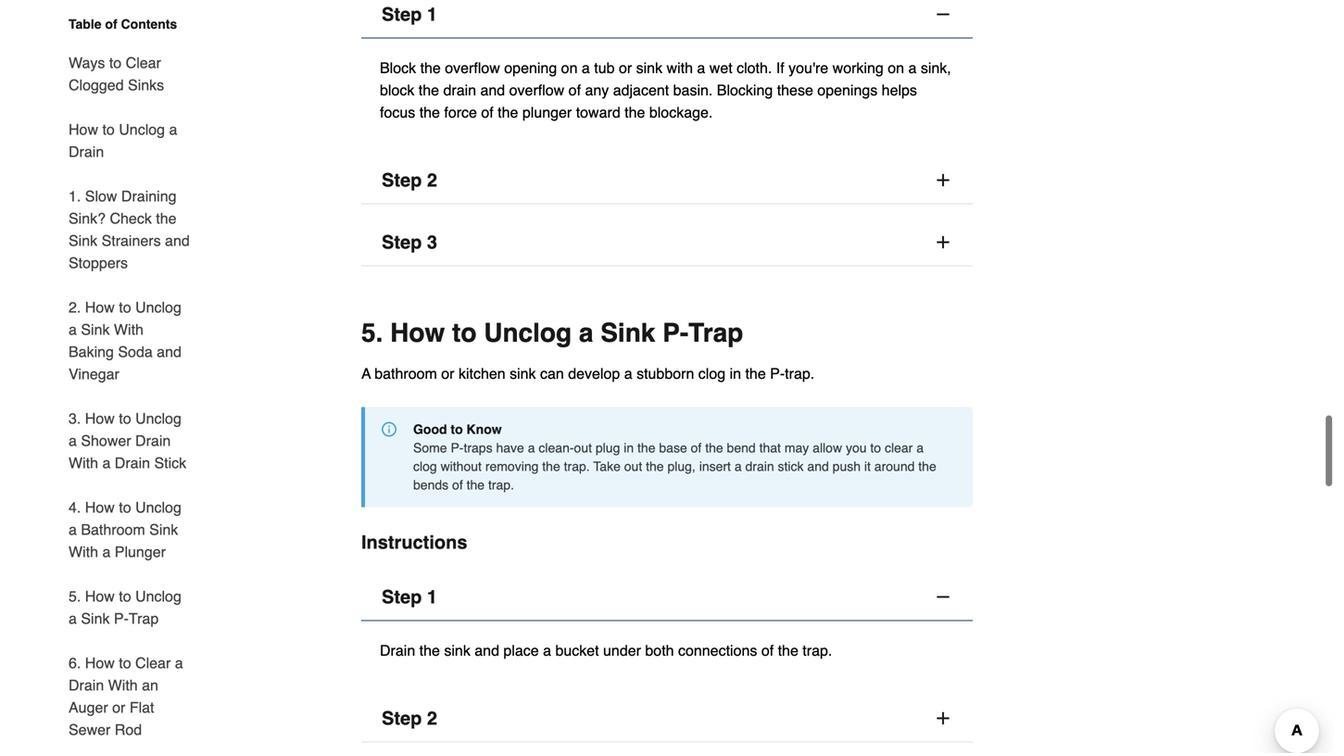 Task type: vqa. For each thing, say whether or not it's contained in the screenshot.
How in the "2. How to Unclog a Sink With Baking Soda and Vinegar"
yes



Task type: describe. For each thing, give the bounding box(es) containing it.
6.
[[69, 655, 81, 672]]

blockage.
[[650, 104, 713, 121]]

bend
[[727, 441, 756, 456]]

plus image
[[934, 710, 953, 728]]

step for step 1 button for both
[[382, 587, 422, 608]]

to inside the "2. how to unclog a sink with baking soda and vinegar"
[[119, 299, 131, 316]]

a inside how to unclog a drain
[[169, 121, 177, 138]]

3
[[427, 232, 437, 253]]

good to know some p-traps have a clean-out plug in the base of the bend that may allow you to clear a clog without removing the trap. take out the plug, insert a drain stick and push it around the bends of the trap.
[[413, 422, 937, 493]]

sink inside 4. how to unclog a bathroom sink with a plunger
[[149, 521, 178, 538]]

clogged
[[69, 76, 124, 94]]

3. how to unclog a shower drain with a drain stick
[[69, 410, 186, 472]]

how up bathroom
[[390, 318, 445, 348]]

a left "wet"
[[697, 59, 706, 77]]

to inside how to unclog a drain
[[102, 121, 115, 138]]

clear inside ways to clear clogged sinks
[[126, 54, 161, 71]]

good
[[413, 422, 447, 437]]

bucket
[[556, 642, 599, 660]]

stick
[[154, 455, 186, 472]]

ways to clear clogged sinks
[[69, 54, 164, 94]]

how for 2. how to unclog a sink with baking soda and vinegar link
[[85, 299, 115, 316]]

drain inside block the overflow opening on a tub or sink with a wet cloth. if you're working on a sink, block the drain and overflow of any adjacent basin. blocking these openings helps focus the force of the plunger toward the blockage.
[[443, 82, 476, 99]]

step 2 for plus icon corresponding to step 2
[[382, 170, 437, 191]]

block the overflow opening on a tub or sink with a wet cloth. if you're working on a sink, block the drain and overflow of any adjacent basin. blocking these openings helps focus the force of the plunger toward the blockage.
[[380, 59, 952, 121]]

1 for overflow
[[427, 4, 437, 25]]

trap inside table of contents element
[[129, 610, 159, 627]]

a right clear
[[917, 441, 924, 456]]

blocking
[[717, 82, 773, 99]]

to right good at left bottom
[[451, 422, 463, 437]]

sinks
[[128, 76, 164, 94]]

to inside 4. how to unclog a bathroom sink with a plunger
[[119, 499, 131, 516]]

clear inside "6. how to clear a drain with an auger or flat sewer rod"
[[135, 655, 171, 672]]

sink inside block the overflow opening on a tub or sink with a wet cloth. if you're working on a sink, block the drain and overflow of any adjacent basin. blocking these openings helps focus the force of the plunger toward the blockage.
[[636, 59, 663, 77]]

plunger
[[523, 104, 572, 121]]

a down the 4.
[[69, 521, 77, 538]]

a bathroom or kitchen sink can develop a stubborn clog in the p-trap.
[[361, 365, 815, 382]]

how for 3. how to unclog a shower drain with a drain stick link
[[85, 410, 115, 427]]

how inside how to unclog a drain
[[69, 121, 98, 138]]

unclog for the 5. how to unclog a sink p-trap link
[[135, 588, 182, 605]]

flat
[[130, 699, 154, 716]]

adjacent
[[613, 82, 669, 99]]

4. how to unclog a bathroom sink with a plunger link
[[69, 486, 193, 575]]

1. slow draining sink? check the sink strainers and stoppers link
[[69, 174, 193, 285]]

tub
[[594, 59, 615, 77]]

0 horizontal spatial overflow
[[445, 59, 500, 77]]

unclog inside how to unclog a drain
[[119, 121, 165, 138]]

a right develop
[[624, 365, 633, 382]]

sink up '6.'
[[81, 610, 110, 627]]

clear
[[885, 441, 913, 456]]

working
[[833, 59, 884, 77]]

slow
[[85, 188, 117, 205]]

vinegar
[[69, 366, 119, 383]]

an
[[142, 677, 158, 694]]

1.
[[69, 188, 81, 205]]

focus
[[380, 104, 415, 121]]

drain inside "6. how to clear a drain with an auger or flat sewer rod"
[[69, 677, 104, 694]]

with inside "3. how to unclog a shower drain with a drain stick"
[[69, 455, 98, 472]]

stubborn
[[637, 365, 695, 382]]

1 horizontal spatial overflow
[[509, 82, 565, 99]]

1 horizontal spatial 5. how to unclog a sink p-trap
[[361, 318, 744, 348]]

step 1 for drain
[[382, 587, 437, 608]]

develop
[[568, 365, 620, 382]]

push it
[[833, 459, 871, 474]]

base
[[659, 441, 687, 456]]

step 1 button for both
[[361, 574, 973, 622]]

block
[[380, 59, 416, 77]]

soda
[[118, 343, 153, 361]]

1 horizontal spatial clog
[[699, 365, 726, 382]]

toward
[[576, 104, 621, 121]]

clog inside good to know some p-traps have a clean-out plug in the base of the bend that may allow you to clear a clog without removing the trap. take out the plug, insert a drain stick and push it around the bends of the trap.
[[413, 459, 437, 474]]

contents
[[121, 17, 177, 32]]

to inside 5. how to unclog a sink p-trap
[[119, 588, 131, 605]]

table of contents
[[69, 17, 177, 32]]

plug, insert
[[668, 459, 731, 474]]

of right table
[[105, 17, 117, 32]]

plus image for step 3
[[934, 233, 953, 252]]

0 vertical spatial 5.
[[361, 318, 383, 348]]

of right the connections
[[762, 642, 774, 660]]

drain inside good to know some p-traps have a clean-out plug in the base of the bend that may allow you to clear a clog without removing the trap. take out the plug, insert a drain stick and push it around the bends of the trap.
[[746, 459, 775, 474]]

1 on from the left
[[561, 59, 578, 77]]

5 step from the top
[[382, 708, 422, 729]]

a down bend
[[735, 459, 742, 474]]

to up the kitchen
[[452, 318, 477, 348]]

of inside block the overflow opening on a tub or sink with a wet cloth. if you're working on a sink, block the drain and overflow of any adjacent basin. blocking these openings helps focus the force of the plunger toward the blockage.
[[569, 82, 581, 99]]

any
[[585, 82, 609, 99]]

2 on from the left
[[888, 59, 905, 77]]

to right you
[[871, 441, 882, 456]]

how for '4. how to unclog a bathroom sink with a plunger' link
[[85, 499, 115, 516]]

2 step 2 button from the top
[[361, 696, 973, 743]]

info image
[[382, 422, 397, 437]]

a up "a bathroom or kitchen sink can develop a stubborn clog in the p-trap."
[[579, 318, 594, 348]]

minus image
[[934, 5, 953, 24]]

ways to clear clogged sinks link
[[69, 41, 193, 108]]

check
[[110, 210, 152, 227]]

if
[[776, 59, 785, 77]]

bathroom
[[81, 521, 145, 538]]

you're
[[789, 59, 829, 77]]

p- inside good to know some p-traps have a clean-out plug in the base of the bend that may allow you to clear a clog without removing the trap. take out the plug, insert a drain stick and push it around the bends of the trap.
[[451, 441, 464, 456]]

can
[[540, 365, 564, 382]]

0 vertical spatial in
[[730, 365, 742, 382]]

unclog for 3. how to unclog a shower drain with a drain stick link
[[135, 410, 182, 427]]

basin.
[[673, 82, 713, 99]]

table
[[69, 17, 102, 32]]

allow
[[813, 441, 843, 456]]

unclog for '4. how to unclog a bathroom sink with a plunger' link
[[135, 499, 182, 516]]

6. how to clear a drain with an auger or flat sewer rod link
[[69, 641, 193, 753]]

how to unclog a drain link
[[69, 108, 193, 174]]

of the
[[481, 104, 518, 121]]

of down without
[[452, 478, 463, 493]]

with
[[667, 59, 693, 77]]

kitchen
[[459, 365, 506, 382]]

a
[[361, 365, 371, 382]]

step 3
[[382, 232, 437, 253]]

sink,
[[921, 59, 952, 77]]

3. how to unclog a shower drain with a drain stick link
[[69, 397, 193, 486]]

5. how to unclog a sink p-trap link
[[69, 575, 193, 641]]

around
[[875, 459, 915, 474]]

2. how to unclog a sink with baking soda and vinegar
[[69, 299, 182, 383]]

auger
[[69, 699, 108, 716]]

1. slow draining sink? check the sink strainers and stoppers
[[69, 188, 190, 272]]



Task type: locate. For each thing, give the bounding box(es) containing it.
baking
[[69, 343, 114, 361]]

a
[[582, 59, 590, 77], [697, 59, 706, 77], [909, 59, 917, 77], [169, 121, 177, 138], [579, 318, 594, 348], [69, 321, 77, 338], [624, 365, 633, 382], [69, 432, 77, 450], [528, 441, 535, 456], [917, 441, 924, 456], [102, 455, 111, 472], [735, 459, 742, 474], [69, 521, 77, 538], [102, 544, 111, 561], [69, 610, 77, 627], [543, 642, 551, 660], [175, 655, 183, 672]]

4. how to unclog a bathroom sink with a plunger
[[69, 499, 182, 561]]

in right plug
[[624, 441, 634, 456]]

1 step 1 from the top
[[382, 4, 437, 25]]

with
[[114, 321, 144, 338], [69, 455, 98, 472], [69, 544, 98, 561], [108, 677, 138, 694]]

drain up force
[[443, 82, 476, 99]]

2 step 1 from the top
[[382, 587, 437, 608]]

step 2 button down "both"
[[361, 696, 973, 743]]

instructions
[[361, 532, 468, 553]]

step 1 button for sink
[[361, 0, 973, 39]]

to inside ways to clear clogged sinks
[[109, 54, 122, 71]]

a down the 5. how to unclog a sink p-trap link
[[175, 655, 183, 672]]

1 vertical spatial overflow
[[509, 82, 565, 99]]

step 1
[[382, 4, 437, 25], [382, 587, 437, 608]]

how right 2.
[[85, 299, 115, 316]]

overflow down opening
[[509, 82, 565, 99]]

draining
[[121, 188, 177, 205]]

1 horizontal spatial in
[[730, 365, 742, 382]]

0 vertical spatial out
[[574, 441, 592, 456]]

that
[[760, 441, 781, 456]]

out right take
[[624, 459, 643, 474]]

5.
[[361, 318, 383, 348], [69, 588, 81, 605]]

you
[[846, 441, 867, 456]]

or inside block the overflow opening on a tub or sink with a wet cloth. if you're working on a sink, block the drain and overflow of any adjacent basin. blocking these openings helps focus the force of the plunger toward the blockage.
[[619, 59, 632, 77]]

1 vertical spatial trap
[[129, 610, 159, 627]]

1 for sink
[[427, 587, 437, 608]]

unclog down sinks
[[119, 121, 165, 138]]

with up 'soda' in the top left of the page
[[114, 321, 144, 338]]

how up shower
[[85, 410, 115, 427]]

4 step from the top
[[382, 587, 422, 608]]

block
[[380, 82, 415, 99]]

unclog for 2. how to unclog a sink with baking soda and vinegar link
[[135, 299, 182, 316]]

1 1 from the top
[[427, 4, 437, 25]]

unclog inside "3. how to unclog a shower drain with a drain stick"
[[135, 410, 182, 427]]

plus image
[[934, 171, 953, 190], [934, 233, 953, 252]]

3.
[[69, 410, 81, 427]]

step 2
[[382, 170, 437, 191], [382, 708, 437, 729]]

wet
[[710, 59, 733, 77]]

1 step 1 button from the top
[[361, 0, 973, 39]]

step
[[382, 4, 422, 25], [382, 170, 422, 191], [382, 232, 422, 253], [382, 587, 422, 608], [382, 708, 422, 729]]

in right stubborn
[[730, 365, 742, 382]]

openings
[[818, 82, 878, 99]]

removing
[[485, 459, 539, 474]]

2.
[[69, 299, 81, 316]]

of left the any
[[569, 82, 581, 99]]

traps
[[464, 441, 493, 456]]

p- up without
[[451, 441, 464, 456]]

to up flat
[[119, 655, 131, 672]]

and inside the "2. how to unclog a sink with baking soda and vinegar"
[[157, 343, 182, 361]]

a down 2.
[[69, 321, 77, 338]]

sink down sink?
[[69, 232, 97, 249]]

5. up a
[[361, 318, 383, 348]]

or right tub
[[619, 59, 632, 77]]

p- up that
[[770, 365, 785, 382]]

how inside "3. how to unclog a shower drain with a drain stick"
[[85, 410, 115, 427]]

sink left place
[[444, 642, 471, 660]]

0 vertical spatial or
[[619, 59, 632, 77]]

0 vertical spatial overflow
[[445, 59, 500, 77]]

with down "bathroom"
[[69, 544, 98, 561]]

plus image for step 2
[[934, 171, 953, 190]]

strainers
[[102, 232, 161, 249]]

0 vertical spatial clog
[[699, 365, 726, 382]]

how to unclog a drain
[[69, 121, 177, 160]]

sewer
[[69, 722, 111, 739]]

how inside "6. how to clear a drain with an auger or flat sewer rod"
[[85, 655, 115, 672]]

1 plus image from the top
[[934, 171, 953, 190]]

with inside 4. how to unclog a bathroom sink with a plunger
[[69, 544, 98, 561]]

overflow up force
[[445, 59, 500, 77]]

plus image inside step 3 'button'
[[934, 233, 953, 252]]

2 vertical spatial or
[[112, 699, 125, 716]]

cloth.
[[737, 59, 772, 77]]

opening
[[504, 59, 557, 77]]

6. how to clear a drain with an auger or flat sewer rod
[[69, 655, 183, 739]]

table of contents element
[[54, 15, 193, 754]]

overflow
[[445, 59, 500, 77], [509, 82, 565, 99]]

how inside the "2. how to unclog a sink with baking soda and vinegar"
[[85, 299, 115, 316]]

1 horizontal spatial sink
[[510, 365, 536, 382]]

to down plunger
[[119, 588, 131, 605]]

0 horizontal spatial in
[[624, 441, 634, 456]]

unclog down plunger
[[135, 588, 182, 605]]

drain
[[69, 143, 104, 160], [135, 432, 171, 450], [115, 455, 150, 472], [380, 642, 415, 660], [69, 677, 104, 694]]

rod
[[115, 722, 142, 739]]

with inside "6. how to clear a drain with an auger or flat sewer rod"
[[108, 677, 138, 694]]

2. how to unclog a sink with baking soda and vinegar link
[[69, 285, 193, 397]]

clog down some
[[413, 459, 437, 474]]

how down plunger
[[85, 588, 115, 605]]

1 vertical spatial plus image
[[934, 233, 953, 252]]

1 horizontal spatial drain
[[746, 459, 775, 474]]

0 horizontal spatial out
[[574, 441, 592, 456]]

trap down plunger
[[129, 610, 159, 627]]

step 1 button up with
[[361, 0, 973, 39]]

1 step from the top
[[382, 4, 422, 25]]

of up plug, insert
[[691, 441, 702, 456]]

the
[[420, 59, 441, 77], [419, 82, 439, 99], [420, 104, 440, 121], [625, 104, 645, 121], [156, 210, 177, 227], [746, 365, 766, 382], [638, 441, 656, 456], [705, 441, 724, 456], [542, 459, 561, 474], [646, 459, 664, 474], [919, 459, 937, 474], [467, 478, 485, 493], [420, 642, 440, 660], [778, 642, 799, 660]]

a down 3. on the bottom left
[[69, 432, 77, 450]]

5. inside 5. how to unclog a sink p-trap
[[69, 588, 81, 605]]

clear up sinks
[[126, 54, 161, 71]]

0 horizontal spatial 5. how to unclog a sink p-trap
[[69, 588, 182, 627]]

1 vertical spatial step 2
[[382, 708, 437, 729]]

1 vertical spatial 2
[[427, 708, 437, 729]]

to
[[109, 54, 122, 71], [102, 121, 115, 138], [119, 299, 131, 316], [452, 318, 477, 348], [119, 410, 131, 427], [451, 422, 463, 437], [871, 441, 882, 456], [119, 499, 131, 516], [119, 588, 131, 605], [119, 655, 131, 672]]

sink up baking
[[81, 321, 110, 338]]

0 horizontal spatial or
[[112, 699, 125, 716]]

2 horizontal spatial or
[[619, 59, 632, 77]]

step 2 for plus image
[[382, 708, 437, 729]]

in inside good to know some p-traps have a clean-out plug in the base of the bend that may allow you to clear a clog without removing the trap. take out the plug, insert a drain stick and push it around the bends of the trap.
[[624, 441, 634, 456]]

the inside '1. slow draining sink? check the sink strainers and stoppers'
[[156, 210, 177, 227]]

1 vertical spatial sink
[[510, 365, 536, 382]]

stick and
[[778, 459, 829, 474]]

5. how to unclog a sink p-trap
[[361, 318, 744, 348], [69, 588, 182, 627]]

2 step 1 button from the top
[[361, 574, 973, 622]]

a down shower
[[102, 455, 111, 472]]

2 for 1st step 2 button from the top
[[427, 170, 437, 191]]

a inside "6. how to clear a drain with an auger or flat sewer rod"
[[175, 655, 183, 672]]

p- down plunger
[[114, 610, 129, 627]]

with down shower
[[69, 455, 98, 472]]

with left an
[[108, 677, 138, 694]]

step 1 up block
[[382, 4, 437, 25]]

1 vertical spatial 5.
[[69, 588, 81, 605]]

step 1 for block
[[382, 4, 437, 25]]

to down the clogged
[[102, 121, 115, 138]]

unclog up stick
[[135, 410, 182, 427]]

2 horizontal spatial sink
[[636, 59, 663, 77]]

unclog up 'soda' in the top left of the page
[[135, 299, 182, 316]]

how inside 4. how to unclog a bathroom sink with a plunger
[[85, 499, 115, 516]]

under
[[603, 642, 641, 660]]

plug
[[596, 441, 620, 456]]

1 vertical spatial clog
[[413, 459, 437, 474]]

and inside block the overflow opening on a tub or sink with a wet cloth. if you're working on a sink, block the drain and overflow of any adjacent basin. blocking these openings helps focus the force of the plunger toward the blockage.
[[481, 82, 505, 99]]

on up the helps
[[888, 59, 905, 77]]

1 vertical spatial in
[[624, 441, 634, 456]]

step inside 'button'
[[382, 232, 422, 253]]

force
[[444, 104, 477, 121]]

0 vertical spatial 2
[[427, 170, 437, 191]]

0 horizontal spatial on
[[561, 59, 578, 77]]

minus image
[[934, 588, 953, 607]]

1 vertical spatial step 2 button
[[361, 696, 973, 743]]

to up shower
[[119, 410, 131, 427]]

and right 'soda' in the top left of the page
[[157, 343, 182, 361]]

0 vertical spatial step 2 button
[[361, 157, 973, 204]]

1 vertical spatial 1
[[427, 587, 437, 608]]

step 3 button
[[361, 219, 973, 267]]

0 horizontal spatial drain
[[443, 82, 476, 99]]

sink up adjacent
[[636, 59, 663, 77]]

some
[[413, 441, 447, 456]]

how right '6.'
[[85, 655, 115, 672]]

sink inside '1. slow draining sink? check the sink strainers and stoppers'
[[69, 232, 97, 249]]

a inside the "2. how to unclog a sink with baking soda and vinegar"
[[69, 321, 77, 338]]

2 step 2 from the top
[[382, 708, 437, 729]]

unclog inside the "2. how to unclog a sink with baking soda and vinegar"
[[135, 299, 182, 316]]

0 vertical spatial step 2
[[382, 170, 437, 191]]

1 vertical spatial 5. how to unclog a sink p-trap
[[69, 588, 182, 627]]

and up "of the"
[[481, 82, 505, 99]]

5. how to unclog a sink p-trap down plunger
[[69, 588, 182, 627]]

5. up '6.'
[[69, 588, 81, 605]]

without
[[441, 459, 482, 474]]

5. how to unclog a sink p-trap inside table of contents element
[[69, 588, 182, 627]]

2 plus image from the top
[[934, 233, 953, 252]]

4.
[[69, 499, 81, 516]]

0 vertical spatial drain
[[443, 82, 476, 99]]

how for the 5. how to unclog a sink p-trap link
[[85, 588, 115, 605]]

1 step 2 button from the top
[[361, 157, 973, 204]]

2 step from the top
[[382, 170, 422, 191]]

and right strainers
[[165, 232, 190, 249]]

step 1 button up "both"
[[361, 574, 973, 622]]

step 2 button up step 3 'button'
[[361, 157, 973, 204]]

step for step 1 button associated with sink
[[382, 4, 422, 25]]

1 step 2 from the top
[[382, 170, 437, 191]]

these
[[777, 82, 814, 99]]

to right ways
[[109, 54, 122, 71]]

to up "bathroom"
[[119, 499, 131, 516]]

2 for 2nd step 2 button from the top
[[427, 708, 437, 729]]

unclog inside 4. how to unclog a bathroom sink with a plunger
[[135, 499, 182, 516]]

and left place
[[475, 642, 500, 660]]

1 vertical spatial step 1 button
[[361, 574, 973, 622]]

clog right stubborn
[[699, 365, 726, 382]]

sink?
[[69, 210, 106, 227]]

trap up stubborn
[[689, 318, 744, 348]]

3 step from the top
[[382, 232, 422, 253]]

have
[[496, 441, 524, 456]]

step 1 down the instructions
[[382, 587, 437, 608]]

1 horizontal spatial trap
[[689, 318, 744, 348]]

or
[[619, 59, 632, 77], [441, 365, 455, 382], [112, 699, 125, 716]]

with inside the "2. how to unclog a sink with baking soda and vinegar"
[[114, 321, 144, 338]]

0 horizontal spatial clog
[[413, 459, 437, 474]]

or inside "6. how to clear a drain with an auger or flat sewer rod"
[[112, 699, 125, 716]]

sink left can
[[510, 365, 536, 382]]

unclog down stick
[[135, 499, 182, 516]]

0 vertical spatial sink
[[636, 59, 663, 77]]

step 1 button
[[361, 0, 973, 39], [361, 574, 973, 622]]

0 vertical spatial 5. how to unclog a sink p-trap
[[361, 318, 744, 348]]

0 vertical spatial clear
[[126, 54, 161, 71]]

out left plug
[[574, 441, 592, 456]]

a up '6.'
[[69, 610, 77, 627]]

in
[[730, 365, 742, 382], [624, 441, 634, 456]]

1 horizontal spatial 5.
[[361, 318, 383, 348]]

shower
[[81, 432, 131, 450]]

clog
[[699, 365, 726, 382], [413, 459, 437, 474]]

5. how to unclog a sink p-trap up can
[[361, 318, 744, 348]]

1 vertical spatial clear
[[135, 655, 171, 672]]

clear
[[126, 54, 161, 71], [135, 655, 171, 672]]

or left flat
[[112, 699, 125, 716]]

how down the clogged
[[69, 121, 98, 138]]

0 vertical spatial 1
[[427, 4, 437, 25]]

1 horizontal spatial on
[[888, 59, 905, 77]]

1 2 from the top
[[427, 170, 437, 191]]

1 vertical spatial or
[[441, 365, 455, 382]]

know
[[467, 422, 502, 437]]

a right place
[[543, 642, 551, 660]]

bathroom
[[375, 365, 437, 382]]

drain down that
[[746, 459, 775, 474]]

ways
[[69, 54, 105, 71]]

stoppers
[[69, 254, 128, 272]]

p-
[[663, 318, 689, 348], [770, 365, 785, 382], [451, 441, 464, 456], [114, 610, 129, 627]]

2 2 from the top
[[427, 708, 437, 729]]

connections
[[678, 642, 758, 660]]

drain
[[443, 82, 476, 99], [746, 459, 775, 474]]

1 vertical spatial step 1
[[382, 587, 437, 608]]

both
[[645, 642, 674, 660]]

p- inside table of contents element
[[114, 610, 129, 627]]

how for 6. how to clear a drain with an auger or flat sewer rod link
[[85, 655, 115, 672]]

plunger
[[115, 544, 166, 561]]

step 2 button
[[361, 157, 973, 204], [361, 696, 973, 743]]

0 horizontal spatial sink
[[444, 642, 471, 660]]

sink up plunger
[[149, 521, 178, 538]]

a right "have"
[[528, 441, 535, 456]]

place
[[504, 642, 539, 660]]

0 vertical spatial trap
[[689, 318, 744, 348]]

take
[[594, 459, 621, 474]]

or left the kitchen
[[441, 365, 455, 382]]

a left sink,
[[909, 59, 917, 77]]

0 horizontal spatial trap
[[129, 610, 159, 627]]

to inside "3. how to unclog a shower drain with a drain stick"
[[119, 410, 131, 427]]

2 vertical spatial sink
[[444, 642, 471, 660]]

clean-
[[539, 441, 574, 456]]

1 vertical spatial out
[[624, 459, 643, 474]]

0 vertical spatial step 1 button
[[361, 0, 973, 39]]

to inside "6. how to clear a drain with an auger or flat sewer rod"
[[119, 655, 131, 672]]

1 vertical spatial drain
[[746, 459, 775, 474]]

helps
[[882, 82, 918, 99]]

and inside '1. slow draining sink? check the sink strainers and stoppers'
[[165, 232, 190, 249]]

a down "bathroom"
[[102, 544, 111, 561]]

on left tub
[[561, 59, 578, 77]]

may
[[785, 441, 809, 456]]

how right the 4.
[[85, 499, 115, 516]]

a down ways to clear clogged sinks link
[[169, 121, 177, 138]]

p- up stubborn
[[663, 318, 689, 348]]

0 horizontal spatial 5.
[[69, 588, 81, 605]]

0 vertical spatial plus image
[[934, 171, 953, 190]]

unclog up can
[[484, 318, 572, 348]]

clear up an
[[135, 655, 171, 672]]

how
[[69, 121, 98, 138], [85, 299, 115, 316], [390, 318, 445, 348], [85, 410, 115, 427], [85, 499, 115, 516], [85, 588, 115, 605], [85, 655, 115, 672]]

drain the sink and place a bucket under both connections of the trap.
[[380, 642, 833, 660]]

step for step 3 'button'
[[382, 232, 422, 253]]

to up 'soda' in the top left of the page
[[119, 299, 131, 316]]

sink inside the "2. how to unclog a sink with baking soda and vinegar"
[[81, 321, 110, 338]]

2 1 from the top
[[427, 587, 437, 608]]

1 horizontal spatial out
[[624, 459, 643, 474]]

drain inside how to unclog a drain
[[69, 143, 104, 160]]

sink up develop
[[601, 318, 656, 348]]

0 vertical spatial step 1
[[382, 4, 437, 25]]

1 horizontal spatial or
[[441, 365, 455, 382]]

a left tub
[[582, 59, 590, 77]]



